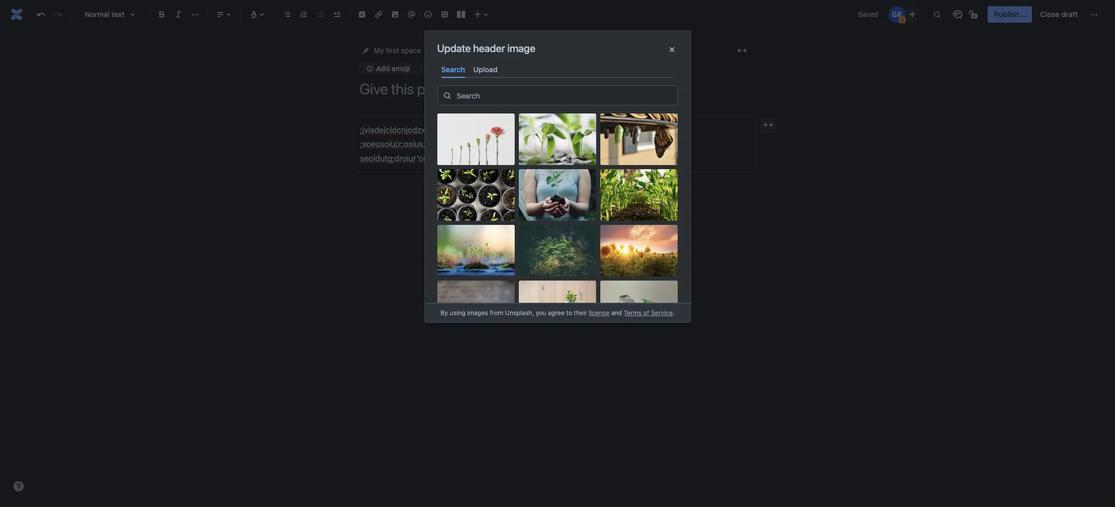 Task type: vqa. For each thing, say whether or not it's contained in the screenshot.
Text
no



Task type: locate. For each thing, give the bounding box(es) containing it.
remove image
[[600, 181, 612, 194]]

image inside dialog
[[508, 42, 536, 54]]

by
[[441, 309, 448, 317]]

italic ⌘i image
[[172, 8, 185, 21]]

0 vertical spatial header
[[473, 42, 505, 54]]

2010 was a boon year for these butterflies in my garden. i had a dozen chrysalis in all manner of morphs at any one time. in this image you can see the new green chrysalis coloration, one that's about ready to emerge (the clear one), and a butterfly that's already come out. they will hang for hours and dry their wings and are, in fact, quite fragile. image
[[601, 114, 678, 165]]

seoidutg;droiur'oius;ou
[[360, 154, 446, 163]]

header for add
[[451, 64, 474, 73]]

right sidebar image
[[529, 181, 541, 194]]

my
[[374, 46, 384, 55]]

jiljs
[[482, 125, 493, 135]]

mention image
[[406, 8, 418, 21]]

0 horizontal spatial image
[[476, 64, 497, 73]]

add image, video, or file image
[[389, 8, 402, 21]]

undo ⌘z image
[[35, 8, 47, 21]]

image inside button
[[476, 64, 497, 73]]

unsplash,
[[505, 309, 534, 317]]

1 horizontal spatial image
[[508, 42, 536, 54]]

space
[[401, 46, 421, 55]]

… button
[[434, 44, 440, 57]]

Main content area, start typing to enter text. text field
[[354, 117, 758, 173]]

1 vertical spatial image
[[476, 64, 497, 73]]

make page full-width image
[[737, 44, 749, 57]]

header inside dialog
[[473, 42, 505, 54]]

.
[[673, 309, 675, 317]]

header inside button
[[451, 64, 474, 73]]

of
[[644, 309, 650, 317]]

and
[[612, 309, 622, 317]]

tab list containing search
[[437, 61, 679, 78]]

fi
[[475, 125, 479, 135]]

images
[[468, 309, 488, 317]]

first
[[386, 46, 399, 55]]

template - weekly status report
[[452, 46, 559, 55]]

tab list
[[437, 61, 679, 78]]

;jvlsdejcldcnjodzxlcnz/onchs;if
[[360, 125, 473, 135]]

my first space link
[[374, 44, 421, 57]]

add header image
[[435, 64, 497, 73]]

terms
[[624, 309, 642, 317]]

template - weekly status report link
[[452, 44, 559, 57]]

-
[[485, 46, 488, 55]]

add header image button
[[418, 63, 503, 75]]

editor close icon image
[[666, 43, 679, 56]]

jse;oiru
[[439, 140, 466, 149]]

redo ⌘⇧z image
[[52, 8, 64, 21]]

header for update
[[473, 42, 505, 54]]

table image
[[439, 8, 451, 21]]

three columns image
[[514, 181, 526, 194]]

header
[[473, 42, 505, 54], [451, 64, 474, 73]]

bullet list ⌘⇧8 image
[[281, 8, 294, 21]]

from
[[490, 309, 504, 317]]

1 vertical spatial header
[[451, 64, 474, 73]]

update header image dialog
[[425, 31, 691, 507]]

agree
[[548, 309, 565, 317]]

image
[[508, 42, 536, 54], [476, 64, 497, 73]]

urban gardening – raising tomatoes for self support image
[[437, 169, 515, 221]]

tab list inside update header image dialog
[[437, 61, 679, 78]]

copy image
[[579, 181, 591, 194]]

image down -
[[476, 64, 497, 73]]

action item image
[[356, 8, 369, 21]]

j;osru
[[517, 125, 538, 135]]

0 vertical spatial image
[[508, 42, 536, 54]]

update header image
[[437, 42, 536, 54]]

report
[[539, 46, 559, 55]]

corn rows image
[[601, 169, 678, 221]]

three columns with sidebars image
[[557, 181, 570, 194]]

image left report on the top of page
[[508, 42, 536, 54]]



Task type: describe. For each thing, give the bounding box(es) containing it.
template
[[452, 46, 483, 55]]

confluence image
[[8, 6, 25, 23]]

link image
[[373, 8, 385, 21]]

how a flower grows. image
[[437, 114, 515, 165]]

two columns image
[[500, 181, 512, 194]]

layouts image
[[455, 8, 468, 21]]

Search field
[[454, 86, 677, 105]]

license
[[589, 309, 610, 317]]

i'm not even sure what these are to be honest but they seemed to be growing from the moss on a neighbours fence. i got super close and did my best to make them look ethereal. in retrospect, i would love to shoot at f8 and increase the dof a little bit more. image
[[437, 225, 515, 277]]

a beautiful evening next to a field of sunflowers. image
[[601, 225, 678, 277]]

image for update header image
[[508, 42, 536, 54]]

to
[[567, 309, 573, 317]]

move this page image
[[362, 46, 370, 55]]

'osdu
[[495, 125, 515, 135]]

go wide image
[[763, 119, 775, 131]]

add
[[435, 64, 449, 73]]

;soeusoiujz;osius;oiu
[[360, 140, 437, 149]]

publish...
[[995, 10, 1027, 19]]

draft
[[1062, 10, 1079, 19]]

outdent ⇧tab image
[[314, 8, 327, 21]]

indent tab image
[[331, 8, 343, 21]]

you
[[536, 309, 547, 317]]

conifer sapling image
[[519, 225, 597, 277]]

publish... button
[[989, 6, 1033, 23]]

by using images from unsplash, you agree to their license and terms of service .
[[441, 309, 675, 317]]

numbered list ⌘⇧7 image
[[298, 8, 310, 21]]

saved
[[859, 10, 879, 19]]

using
[[450, 309, 466, 317]]

close draft
[[1041, 10, 1079, 19]]

;jvlsdejcldcnjodzxlcnz/onchs;if fi jiljs 'osdu j;osru ;soeusoiujz;osius;oiu jse;oiru seoidutg;droiur'oius;ou
[[360, 125, 540, 163]]

search
[[442, 65, 465, 74]]

terms of service link
[[624, 309, 673, 317]]

left sidebar image
[[543, 181, 555, 194]]

…
[[434, 46, 440, 55]]

close draft button
[[1035, 6, 1085, 23]]

Give this page a title text field
[[360, 81, 752, 98]]

image for add header image
[[476, 64, 497, 73]]

confluence image
[[8, 6, 25, 23]]

status
[[516, 46, 537, 55]]

close
[[1041, 10, 1060, 19]]

greg robinson image
[[890, 6, 906, 23]]

license link
[[589, 309, 610, 317]]

bold ⌘b image
[[156, 8, 168, 21]]

update
[[437, 42, 471, 54]]

service
[[651, 309, 673, 317]]

my first space
[[374, 46, 421, 55]]

image icon image
[[425, 65, 433, 73]]

emoji image
[[422, 8, 435, 21]]

editor toolbar toolbar
[[496, 179, 616, 207]]

upload
[[474, 65, 498, 74]]

weekly
[[490, 46, 514, 55]]

their
[[574, 309, 588, 317]]



